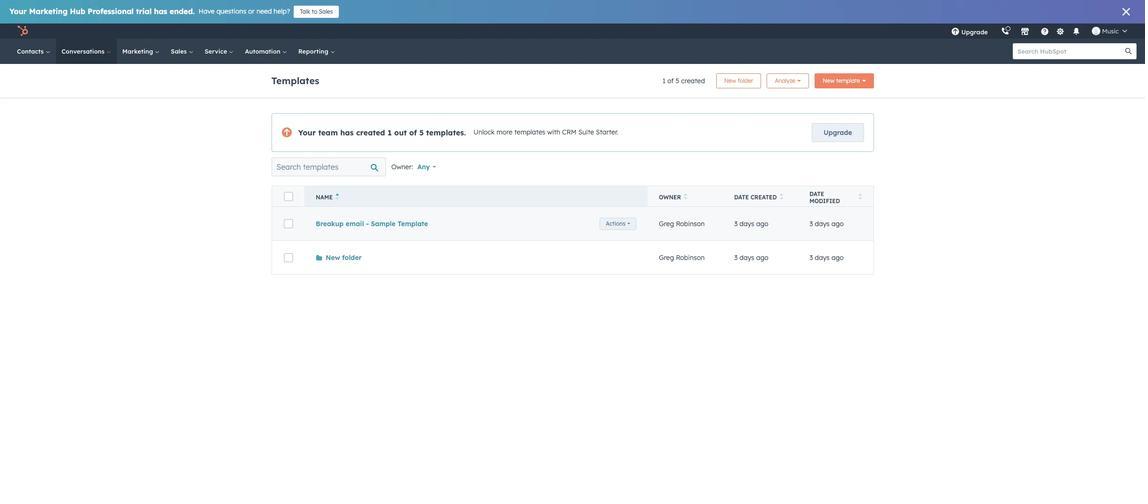 Task type: vqa. For each thing, say whether or not it's contained in the screenshot.
general
no



Task type: describe. For each thing, give the bounding box(es) containing it.
upgrade image
[[951, 28, 960, 36]]

ascending sort. press to sort descending. element
[[336, 193, 339, 201]]

5 inside templates banner
[[676, 77, 679, 85]]

Search search field
[[271, 158, 386, 177]]

need
[[257, 7, 272, 16]]

sales inside button
[[319, 8, 333, 15]]

0 horizontal spatial new
[[326, 253, 340, 262]]

date for date created
[[734, 194, 749, 201]]

0 horizontal spatial 1
[[388, 128, 392, 137]]

sales link
[[165, 39, 199, 64]]

notifications image
[[1072, 28, 1081, 36]]

hubspot link
[[11, 25, 35, 37]]

search image
[[1126, 48, 1132, 55]]

modified
[[810, 197, 840, 205]]

help?
[[274, 7, 290, 16]]

templates
[[514, 128, 545, 137]]

date modified
[[810, 190, 840, 205]]

press to sort. element for owner
[[684, 193, 687, 201]]

have
[[199, 7, 215, 16]]

2 greg from the top
[[659, 253, 674, 262]]

breakup email - sample template link
[[316, 220, 428, 228]]

0 vertical spatial has
[[154, 7, 167, 16]]

trial
[[136, 7, 152, 16]]

name button
[[305, 186, 648, 207]]

marketing link
[[117, 39, 165, 64]]

any button
[[417, 158, 443, 177]]

calling icon image
[[1001, 27, 1010, 36]]

calling icon button
[[997, 25, 1013, 37]]

crm
[[562, 128, 577, 137]]

press to sort. image
[[780, 193, 783, 200]]

your marketing hub professional trial has ended. have questions or need help?
[[9, 7, 290, 16]]

your for your team has created 1 out of 5 templates.
[[298, 128, 316, 137]]

search button
[[1121, 43, 1137, 59]]

breakup email - sample template
[[316, 220, 428, 228]]

suite
[[578, 128, 594, 137]]

contacts link
[[11, 39, 56, 64]]

date created button
[[723, 186, 798, 207]]

with
[[547, 128, 560, 137]]

actions
[[606, 220, 626, 227]]

owner
[[659, 194, 681, 201]]

new template button
[[815, 73, 874, 88]]

talk to sales
[[300, 8, 333, 15]]

press to sort. element for date modified
[[859, 193, 862, 201]]

1 vertical spatial has
[[340, 128, 354, 137]]

1 greg robinson from the top
[[659, 220, 705, 228]]

date created
[[734, 194, 777, 201]]

greg robinson image
[[1092, 27, 1101, 35]]

0 horizontal spatial new folder button
[[316, 253, 362, 262]]

unlock more templates with crm suite starter.
[[474, 128, 618, 137]]

1 robinson from the top
[[676, 220, 705, 228]]

0 horizontal spatial new folder
[[326, 253, 362, 262]]

help button
[[1037, 24, 1053, 39]]

1 of 5 created
[[663, 77, 705, 85]]

2 robinson from the top
[[676, 253, 705, 262]]

automation link
[[239, 39, 293, 64]]

template
[[398, 220, 428, 228]]

notifications button
[[1068, 24, 1084, 39]]

analyze
[[775, 77, 796, 84]]

new inside button
[[724, 77, 736, 84]]

questions
[[216, 7, 246, 16]]

team
[[318, 128, 338, 137]]



Task type: locate. For each thing, give the bounding box(es) containing it.
1 horizontal spatial 1
[[663, 77, 666, 85]]

press to sort. image right owner
[[684, 193, 687, 200]]

sales right 'to'
[[319, 8, 333, 15]]

new
[[724, 77, 736, 84], [823, 77, 835, 84], [326, 253, 340, 262]]

created for 5
[[681, 77, 705, 85]]

breakup
[[316, 220, 344, 228]]

talk
[[300, 8, 310, 15]]

email
[[346, 220, 364, 228]]

1 vertical spatial sales
[[171, 48, 189, 55]]

press to sort. image inside owner button
[[684, 193, 687, 200]]

new folder button left analyze
[[716, 73, 761, 88]]

0 vertical spatial of
[[668, 77, 674, 85]]

0 horizontal spatial press to sort. image
[[684, 193, 687, 200]]

menu item
[[995, 24, 996, 39]]

1 horizontal spatial folder
[[738, 77, 753, 84]]

marketplaces button
[[1015, 24, 1035, 39]]

-
[[366, 220, 369, 228]]

robinson
[[676, 220, 705, 228], [676, 253, 705, 262]]

of
[[668, 77, 674, 85], [409, 128, 417, 137]]

upgrade
[[962, 28, 988, 36], [824, 129, 852, 137]]

press to sort. element inside date created button
[[780, 193, 783, 201]]

0 horizontal spatial created
[[356, 128, 385, 137]]

hubspot image
[[17, 25, 28, 37]]

created inside button
[[751, 194, 777, 201]]

out
[[394, 128, 407, 137]]

0 horizontal spatial upgrade
[[824, 129, 852, 137]]

marketplaces image
[[1021, 28, 1029, 36]]

0 horizontal spatial your
[[9, 7, 27, 16]]

new folder button inside templates banner
[[716, 73, 761, 88]]

any
[[417, 163, 430, 171]]

marketing
[[29, 7, 68, 16], [122, 48, 155, 55]]

1 press to sort. element from the left
[[684, 193, 687, 201]]

1 vertical spatial greg robinson
[[659, 253, 705, 262]]

2 horizontal spatial new
[[823, 77, 835, 84]]

0 vertical spatial robinson
[[676, 220, 705, 228]]

settings image
[[1056, 28, 1065, 36]]

1 horizontal spatial press to sort. element
[[780, 193, 783, 201]]

ascending sort. press to sort descending. image
[[336, 193, 339, 200]]

1 vertical spatial 5
[[419, 128, 424, 137]]

new right 1 of 5 created
[[724, 77, 736, 84]]

1 horizontal spatial of
[[668, 77, 674, 85]]

your left the team
[[298, 128, 316, 137]]

talk to sales button
[[294, 6, 339, 18]]

templates.
[[426, 128, 466, 137]]

1 horizontal spatial new
[[724, 77, 736, 84]]

upgrade link
[[812, 123, 864, 142]]

0 vertical spatial marketing
[[29, 7, 68, 16]]

1 horizontal spatial date
[[810, 190, 824, 197]]

professional
[[88, 7, 134, 16]]

0 horizontal spatial sales
[[171, 48, 189, 55]]

0 vertical spatial new folder
[[724, 77, 753, 84]]

press to sort. element
[[684, 193, 687, 201], [780, 193, 783, 201], [859, 193, 862, 201]]

reporting link
[[293, 39, 341, 64]]

1 vertical spatial created
[[356, 128, 385, 137]]

has
[[154, 7, 167, 16], [340, 128, 354, 137]]

0 horizontal spatial press to sort. element
[[684, 193, 687, 201]]

3
[[734, 220, 738, 228], [810, 220, 813, 228], [734, 253, 738, 262], [810, 253, 813, 262]]

1 vertical spatial upgrade
[[824, 129, 852, 137]]

more
[[497, 128, 513, 137]]

0 vertical spatial 5
[[676, 77, 679, 85]]

1 horizontal spatial upgrade
[[962, 28, 988, 36]]

press to sort. image
[[684, 193, 687, 200], [859, 193, 862, 200]]

music button
[[1086, 24, 1133, 39]]

1 vertical spatial of
[[409, 128, 417, 137]]

1 inside templates banner
[[663, 77, 666, 85]]

0 vertical spatial folder
[[738, 77, 753, 84]]

has right trial
[[154, 7, 167, 16]]

date inside date modified
[[810, 190, 824, 197]]

0 vertical spatial new folder button
[[716, 73, 761, 88]]

0 horizontal spatial folder
[[342, 253, 362, 262]]

date left press to sort. icon
[[734, 194, 749, 201]]

settings link
[[1055, 26, 1067, 36]]

menu containing music
[[945, 24, 1134, 39]]

0 horizontal spatial date
[[734, 194, 749, 201]]

templates banner
[[271, 71, 874, 88]]

2 vertical spatial created
[[751, 194, 777, 201]]

new template
[[823, 77, 860, 84]]

analyze button
[[767, 73, 809, 88]]

1 vertical spatial marketing
[[122, 48, 155, 55]]

greg robinson
[[659, 220, 705, 228], [659, 253, 705, 262]]

0 horizontal spatial of
[[409, 128, 417, 137]]

menu
[[945, 24, 1134, 39]]

2 horizontal spatial press to sort. element
[[859, 193, 862, 201]]

conversations link
[[56, 39, 117, 64]]

sample
[[371, 220, 396, 228]]

2 horizontal spatial created
[[751, 194, 777, 201]]

sales
[[319, 8, 333, 15], [171, 48, 189, 55]]

templates
[[271, 75, 319, 86]]

press to sort. image right date modified
[[859, 193, 862, 200]]

1 horizontal spatial press to sort. image
[[859, 193, 862, 200]]

press to sort. image for owner
[[684, 193, 687, 200]]

1 vertical spatial your
[[298, 128, 316, 137]]

automation
[[245, 48, 282, 55]]

0 vertical spatial greg
[[659, 220, 674, 228]]

0 horizontal spatial marketing
[[29, 7, 68, 16]]

or
[[248, 7, 255, 16]]

new folder left analyze
[[724, 77, 753, 84]]

press to sort. element right owner
[[684, 193, 687, 201]]

new left template
[[823, 77, 835, 84]]

press to sort. element right date modified
[[859, 193, 862, 201]]

reporting
[[298, 48, 330, 55]]

press to sort. element right date created
[[780, 193, 783, 201]]

name
[[316, 194, 333, 201]]

contacts
[[17, 48, 46, 55]]

0 vertical spatial greg robinson
[[659, 220, 705, 228]]

0 vertical spatial your
[[9, 7, 27, 16]]

1 greg from the top
[[659, 220, 674, 228]]

folder left analyze
[[738, 77, 753, 84]]

1 vertical spatial new folder
[[326, 253, 362, 262]]

close image
[[1123, 8, 1130, 16]]

1
[[663, 77, 666, 85], [388, 128, 392, 137]]

help image
[[1041, 28, 1049, 36]]

created
[[681, 77, 705, 85], [356, 128, 385, 137], [751, 194, 777, 201]]

template
[[836, 77, 860, 84]]

service link
[[199, 39, 239, 64]]

date modified button
[[798, 186, 874, 207]]

greg
[[659, 220, 674, 228], [659, 253, 674, 262]]

owner:
[[391, 163, 413, 171]]

days
[[740, 220, 754, 228], [815, 220, 830, 228], [740, 253, 754, 262], [815, 253, 830, 262]]

date
[[810, 190, 824, 197], [734, 194, 749, 201]]

0 horizontal spatial 5
[[419, 128, 424, 137]]

1 press to sort. image from the left
[[684, 193, 687, 200]]

1 vertical spatial new folder button
[[316, 253, 362, 262]]

1 vertical spatial 1
[[388, 128, 392, 137]]

new down the breakup
[[326, 253, 340, 262]]

your for your marketing hub professional trial has ended. have questions or need help?
[[9, 7, 27, 16]]

0 horizontal spatial has
[[154, 7, 167, 16]]

press to sort. image inside the date modified button
[[859, 193, 862, 200]]

1 horizontal spatial your
[[298, 128, 316, 137]]

1 horizontal spatial has
[[340, 128, 354, 137]]

press to sort. element for date created
[[780, 193, 783, 201]]

to
[[312, 8, 317, 15]]

date for date modified
[[810, 190, 824, 197]]

date right press to sort. icon
[[810, 190, 824, 197]]

1 horizontal spatial 5
[[676, 77, 679, 85]]

1 horizontal spatial new folder button
[[716, 73, 761, 88]]

new folder button
[[716, 73, 761, 88], [316, 253, 362, 262]]

new inside popup button
[[823, 77, 835, 84]]

1 horizontal spatial sales
[[319, 8, 333, 15]]

music
[[1102, 27, 1119, 35]]

hub
[[70, 7, 85, 16]]

folder inside button
[[738, 77, 753, 84]]

sales left service
[[171, 48, 189, 55]]

starter.
[[596, 128, 618, 137]]

0 vertical spatial upgrade
[[962, 28, 988, 36]]

marketing down trial
[[122, 48, 155, 55]]

of inside templates banner
[[668, 77, 674, 85]]

has right the team
[[340, 128, 354, 137]]

0 vertical spatial 1
[[663, 77, 666, 85]]

3 press to sort. element from the left
[[859, 193, 862, 201]]

new folder button down the breakup
[[316, 253, 362, 262]]

1 horizontal spatial created
[[681, 77, 705, 85]]

press to sort. element inside the date modified button
[[859, 193, 862, 201]]

unlock
[[474, 128, 495, 137]]

your up hubspot icon
[[9, 7, 27, 16]]

Search HubSpot search field
[[1013, 43, 1128, 59]]

folder
[[738, 77, 753, 84], [342, 253, 362, 262]]

1 horizontal spatial new folder
[[724, 77, 753, 84]]

new folder inside templates banner
[[724, 77, 753, 84]]

ago
[[756, 220, 769, 228], [832, 220, 844, 228], [756, 253, 769, 262], [832, 253, 844, 262]]

your team has created 1 out of 5 templates.
[[298, 128, 466, 137]]

service
[[205, 48, 229, 55]]

press to sort. image for date modified
[[859, 193, 862, 200]]

new folder down email
[[326, 253, 362, 262]]

1 vertical spatial folder
[[342, 253, 362, 262]]

actions button
[[600, 218, 636, 230]]

1 vertical spatial greg
[[659, 253, 674, 262]]

ended.
[[170, 7, 195, 16]]

2 greg robinson from the top
[[659, 253, 705, 262]]

created inside templates banner
[[681, 77, 705, 85]]

new folder
[[724, 77, 753, 84], [326, 253, 362, 262]]

press to sort. element inside owner button
[[684, 193, 687, 201]]

your
[[9, 7, 27, 16], [298, 128, 316, 137]]

date inside date created button
[[734, 194, 749, 201]]

0 vertical spatial created
[[681, 77, 705, 85]]

5
[[676, 77, 679, 85], [419, 128, 424, 137]]

0 vertical spatial sales
[[319, 8, 333, 15]]

3 days ago
[[734, 220, 769, 228], [810, 220, 844, 228], [734, 253, 769, 262], [810, 253, 844, 262]]

1 vertical spatial robinson
[[676, 253, 705, 262]]

conversations
[[62, 48, 106, 55]]

marketing left hub
[[29, 7, 68, 16]]

folder down email
[[342, 253, 362, 262]]

created for has
[[356, 128, 385, 137]]

owner button
[[648, 186, 723, 207]]

1 horizontal spatial marketing
[[122, 48, 155, 55]]

2 press to sort. image from the left
[[859, 193, 862, 200]]

2 press to sort. element from the left
[[780, 193, 783, 201]]



